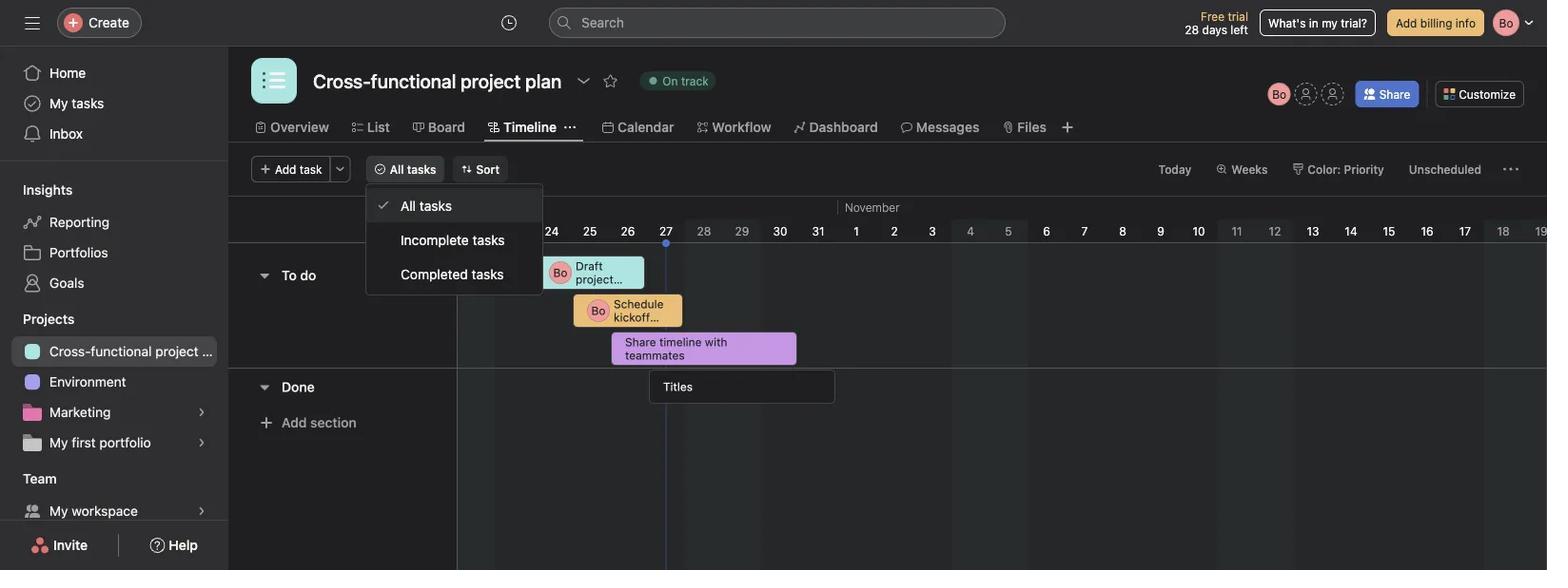 Task type: describe. For each thing, give the bounding box(es) containing it.
search button
[[549, 8, 1006, 38]]

global element
[[0, 47, 228, 161]]

0 horizontal spatial 28
[[697, 225, 711, 238]]

team
[[23, 471, 57, 487]]

8
[[1119, 225, 1126, 238]]

completed
[[401, 266, 468, 282]]

search
[[581, 15, 624, 30]]

my
[[1322, 16, 1338, 29]]

on track button
[[631, 68, 725, 94]]

unscheduled button
[[1401, 156, 1490, 183]]

add to starred image
[[603, 73, 618, 88]]

color:
[[1308, 163, 1341, 176]]

list image
[[263, 69, 285, 92]]

sort button
[[452, 156, 508, 183]]

share for share
[[1379, 88, 1410, 101]]

25
[[583, 225, 597, 238]]

portfolios
[[49, 245, 108, 261]]

6
[[1043, 225, 1050, 238]]

on
[[663, 74, 678, 88]]

dashboard
[[809, 119, 878, 135]]

add task button
[[251, 156, 331, 183]]

add section button
[[251, 406, 364, 441]]

workflow
[[712, 119, 771, 135]]

schedule kickoff meeting
[[614, 298, 664, 338]]

team button
[[0, 470, 57, 489]]

3
[[929, 225, 936, 238]]

customize button
[[1435, 81, 1524, 108]]

projects
[[23, 312, 75, 327]]

what's in my trial? button
[[1260, 10, 1376, 36]]

share for share timeline with teammates
[[625, 336, 656, 349]]

all tasks inside all tasks "dropdown button"
[[390, 163, 436, 176]]

left
[[1231, 23, 1248, 36]]

add for add billing info
[[1396, 16, 1417, 29]]

today button
[[1150, 156, 1200, 183]]

my for my tasks
[[49, 96, 68, 111]]

brief
[[576, 286, 601, 300]]

see details, my first portfolio image
[[196, 438, 207, 449]]

see details, my workspace image
[[196, 506, 207, 518]]

22
[[469, 225, 483, 238]]

timeline link
[[488, 117, 557, 138]]

create button
[[57, 8, 142, 38]]

23
[[507, 225, 521, 238]]

my workspace
[[49, 504, 138, 520]]

goals
[[49, 275, 84, 291]]

do
[[300, 268, 316, 284]]

in
[[1309, 16, 1319, 29]]

inbox link
[[11, 119, 217, 149]]

history image
[[501, 15, 517, 30]]

5
[[1005, 225, 1012, 238]]

search list box
[[549, 8, 1006, 38]]

tasks up 21
[[419, 198, 452, 213]]

15
[[1383, 225, 1395, 238]]

priority
[[1344, 163, 1384, 176]]

days
[[1202, 23, 1227, 36]]

13
[[1307, 225, 1319, 238]]

to do button
[[282, 259, 316, 293]]

plan
[[202, 344, 228, 360]]

incomplete tasks link
[[366, 223, 542, 257]]

portfolio
[[99, 435, 151, 451]]

section
[[310, 415, 357, 431]]

see details, marketing image
[[196, 407, 207, 419]]

customize
[[1459, 88, 1516, 101]]

21
[[432, 225, 444, 238]]

color: priority
[[1308, 163, 1384, 176]]

24
[[545, 225, 559, 238]]

on track
[[663, 74, 709, 88]]

dashboard link
[[794, 117, 878, 138]]

11
[[1232, 225, 1242, 238]]

tasks inside "dropdown button"
[[407, 163, 436, 176]]

9
[[1157, 225, 1165, 238]]

to
[[282, 268, 297, 284]]

1 19 from the left
[[355, 225, 368, 238]]

functional
[[91, 344, 152, 360]]

insights
[[23, 182, 73, 198]]

home link
[[11, 58, 217, 88]]

hide sidebar image
[[25, 15, 40, 30]]

project inside cross-functional project plan link
[[155, 344, 199, 360]]

list
[[367, 119, 390, 135]]

all tasks inside all tasks link
[[401, 198, 452, 213]]

list link
[[352, 117, 390, 138]]

add for add section
[[282, 415, 307, 431]]

help button
[[137, 529, 210, 563]]

31
[[812, 225, 825, 238]]

calendar
[[618, 119, 674, 135]]

10
[[1193, 225, 1205, 238]]

to do
[[282, 268, 316, 284]]

task
[[300, 163, 322, 176]]

bo button
[[1268, 83, 1291, 106]]

1 vertical spatial all
[[401, 198, 416, 213]]

collapse task list for the section to do image
[[257, 268, 272, 284]]

first
[[72, 435, 96, 451]]

reporting
[[49, 215, 110, 230]]

track
[[681, 74, 709, 88]]

16
[[1421, 225, 1434, 238]]

with
[[705, 336, 727, 349]]

bo for draft project brief
[[553, 266, 568, 280]]

all inside "dropdown button"
[[390, 163, 404, 176]]

27
[[659, 225, 673, 238]]

overview
[[270, 119, 329, 135]]

bo for schedule kickoff meeting
[[591, 304, 606, 318]]



Task type: locate. For each thing, give the bounding box(es) containing it.
incomplete tasks
[[401, 232, 505, 248]]

meeting
[[614, 324, 657, 338]]

add left billing
[[1396, 16, 1417, 29]]

add tab image
[[1060, 120, 1075, 135]]

my first portfolio link
[[11, 428, 217, 459]]

share inside "share timeline with teammates"
[[625, 336, 656, 349]]

add section
[[282, 415, 357, 431]]

28 left "days"
[[1185, 23, 1199, 36]]

share up priority
[[1379, 88, 1410, 101]]

draft project brief
[[576, 260, 614, 300]]

0 horizontal spatial 19
[[355, 225, 368, 238]]

1 vertical spatial all tasks
[[401, 198, 452, 213]]

share button
[[1356, 81, 1419, 108]]

november
[[845, 201, 900, 214]]

add billing info
[[1396, 16, 1476, 29]]

0 horizontal spatial bo
[[553, 266, 568, 280]]

my up inbox
[[49, 96, 68, 111]]

all tasks down 'board' link at the left of the page
[[390, 163, 436, 176]]

completed tasks
[[401, 266, 504, 282]]

my inside my tasks link
[[49, 96, 68, 111]]

projects button
[[0, 310, 75, 329]]

19 left 20
[[355, 225, 368, 238]]

tasks down home
[[72, 96, 104, 111]]

billing
[[1420, 16, 1453, 29]]

share down kickoff
[[625, 336, 656, 349]]

0 vertical spatial all tasks
[[390, 163, 436, 176]]

30
[[773, 225, 787, 238]]

tasks down 'board' link at the left of the page
[[407, 163, 436, 176]]

bo left draft
[[553, 266, 568, 280]]

my first portfolio
[[49, 435, 151, 451]]

titles
[[663, 381, 693, 394]]

environment link
[[11, 367, 217, 398]]

2 horizontal spatial bo
[[1272, 88, 1287, 101]]

teammates
[[625, 349, 685, 363]]

my tasks
[[49, 96, 104, 111]]

board
[[428, 119, 465, 135]]

portfolios link
[[11, 238, 217, 268]]

None text field
[[308, 64, 566, 98]]

files
[[1018, 119, 1047, 135]]

completed tasks link
[[366, 257, 542, 291]]

overview link
[[255, 117, 329, 138]]

more actions image right task
[[335, 164, 346, 175]]

1
[[854, 225, 859, 238]]

1 vertical spatial my
[[49, 435, 68, 451]]

1 horizontal spatial project
[[576, 273, 614, 286]]

1 vertical spatial 28
[[697, 225, 711, 238]]

0 horizontal spatial share
[[625, 336, 656, 349]]

insights element
[[0, 173, 228, 303]]

more actions image up 18
[[1503, 162, 1519, 177]]

add left task
[[275, 163, 296, 176]]

tasks
[[72, 96, 104, 111], [407, 163, 436, 176], [419, 198, 452, 213], [472, 232, 505, 248], [472, 266, 504, 282]]

schedule
[[614, 298, 664, 311]]

marketing link
[[11, 398, 217, 428]]

reporting link
[[11, 207, 217, 238]]

invite
[[53, 538, 88, 554]]

my for my workspace
[[49, 504, 68, 520]]

2 vertical spatial my
[[49, 504, 68, 520]]

0 vertical spatial bo
[[1272, 88, 1287, 101]]

show options image
[[576, 73, 591, 88]]

2
[[891, 225, 898, 238]]

1 vertical spatial project
[[155, 344, 199, 360]]

all tasks
[[390, 163, 436, 176], [401, 198, 452, 213]]

unscheduled
[[1409, 163, 1482, 176]]

tasks inside global element
[[72, 96, 104, 111]]

today
[[1159, 163, 1192, 176]]

my up invite button
[[49, 504, 68, 520]]

more actions image
[[1503, 162, 1519, 177], [335, 164, 346, 175]]

home
[[49, 65, 86, 81]]

draft
[[576, 260, 603, 273]]

0 horizontal spatial project
[[155, 344, 199, 360]]

files link
[[1002, 117, 1047, 138]]

add down done 'button'
[[282, 415, 307, 431]]

7
[[1082, 225, 1088, 238]]

0 horizontal spatial more actions image
[[335, 164, 346, 175]]

project left plan
[[155, 344, 199, 360]]

2 vertical spatial add
[[282, 415, 307, 431]]

all up 20
[[401, 198, 416, 213]]

1 vertical spatial bo
[[553, 266, 568, 280]]

sort
[[476, 163, 500, 176]]

1 vertical spatial add
[[275, 163, 296, 176]]

my
[[49, 96, 68, 111], [49, 435, 68, 451], [49, 504, 68, 520]]

1 horizontal spatial 19
[[1535, 225, 1547, 238]]

26
[[621, 225, 635, 238]]

28 left the 29
[[697, 225, 711, 238]]

project down 25
[[576, 273, 614, 286]]

what's
[[1268, 16, 1306, 29]]

calendar link
[[602, 117, 674, 138]]

teams element
[[0, 462, 228, 531]]

bo down brief
[[591, 304, 606, 318]]

add task
[[275, 163, 322, 176]]

1 vertical spatial share
[[625, 336, 656, 349]]

1 my from the top
[[49, 96, 68, 111]]

19 right 18
[[1535, 225, 1547, 238]]

all tasks up 21
[[401, 198, 452, 213]]

cross-functional project plan link
[[11, 337, 228, 367]]

29
[[735, 225, 749, 238]]

20
[[393, 225, 407, 238]]

goals link
[[11, 268, 217, 299]]

2 19 from the left
[[1535, 225, 1547, 238]]

environment
[[49, 374, 126, 390]]

19
[[355, 225, 368, 238], [1535, 225, 1547, 238]]

done button
[[282, 371, 315, 405]]

messages link
[[901, 117, 980, 138]]

tasks left 23 on the left top of the page
[[472, 232, 505, 248]]

my inside my first portfolio link
[[49, 435, 68, 451]]

color: priority button
[[1284, 156, 1393, 183]]

invite button
[[18, 529, 100, 563]]

timeline
[[503, 119, 557, 135]]

bo inside button
[[1272, 88, 1287, 101]]

share inside button
[[1379, 88, 1410, 101]]

0 vertical spatial my
[[49, 96, 68, 111]]

1 horizontal spatial share
[[1379, 88, 1410, 101]]

cross-functional project plan
[[49, 344, 228, 360]]

add for add task
[[275, 163, 296, 176]]

my left first
[[49, 435, 68, 451]]

0 vertical spatial share
[[1379, 88, 1410, 101]]

projects element
[[0, 303, 228, 462]]

bo
[[1272, 88, 1287, 101], [553, 266, 568, 280], [591, 304, 606, 318]]

0 vertical spatial add
[[1396, 16, 1417, 29]]

info
[[1456, 16, 1476, 29]]

tasks down 22
[[472, 266, 504, 282]]

kickoff
[[614, 311, 650, 324]]

28 inside free trial 28 days left
[[1185, 23, 1199, 36]]

1 horizontal spatial 28
[[1185, 23, 1199, 36]]

create
[[88, 15, 129, 30]]

my inside my workspace link
[[49, 504, 68, 520]]

board link
[[413, 117, 465, 138]]

2 vertical spatial bo
[[591, 304, 606, 318]]

what's in my trial?
[[1268, 16, 1367, 29]]

free
[[1201, 10, 1225, 23]]

tab actions image
[[564, 122, 576, 133]]

0 vertical spatial 28
[[1185, 23, 1199, 36]]

1 horizontal spatial bo
[[591, 304, 606, 318]]

my workspace link
[[11, 497, 217, 527]]

3 my from the top
[[49, 504, 68, 520]]

workflow link
[[697, 117, 771, 138]]

messages
[[916, 119, 980, 135]]

add billing info button
[[1387, 10, 1484, 36]]

2 my from the top
[[49, 435, 68, 451]]

all down list at the top left
[[390, 163, 404, 176]]

0 vertical spatial all
[[390, 163, 404, 176]]

1 horizontal spatial more actions image
[[1503, 162, 1519, 177]]

weeks
[[1232, 163, 1268, 176]]

trial?
[[1341, 16, 1367, 29]]

collapse task list for the section done image
[[257, 380, 272, 395]]

tasks inside "link"
[[472, 232, 505, 248]]

bo down what's
[[1272, 88, 1287, 101]]

my for my first portfolio
[[49, 435, 68, 451]]

share timeline with teammates
[[625, 336, 727, 363]]

0 vertical spatial project
[[576, 273, 614, 286]]

cross-
[[49, 344, 91, 360]]



Task type: vqa. For each thing, say whether or not it's contained in the screenshot.
the project in Cross-functional project plan link
yes



